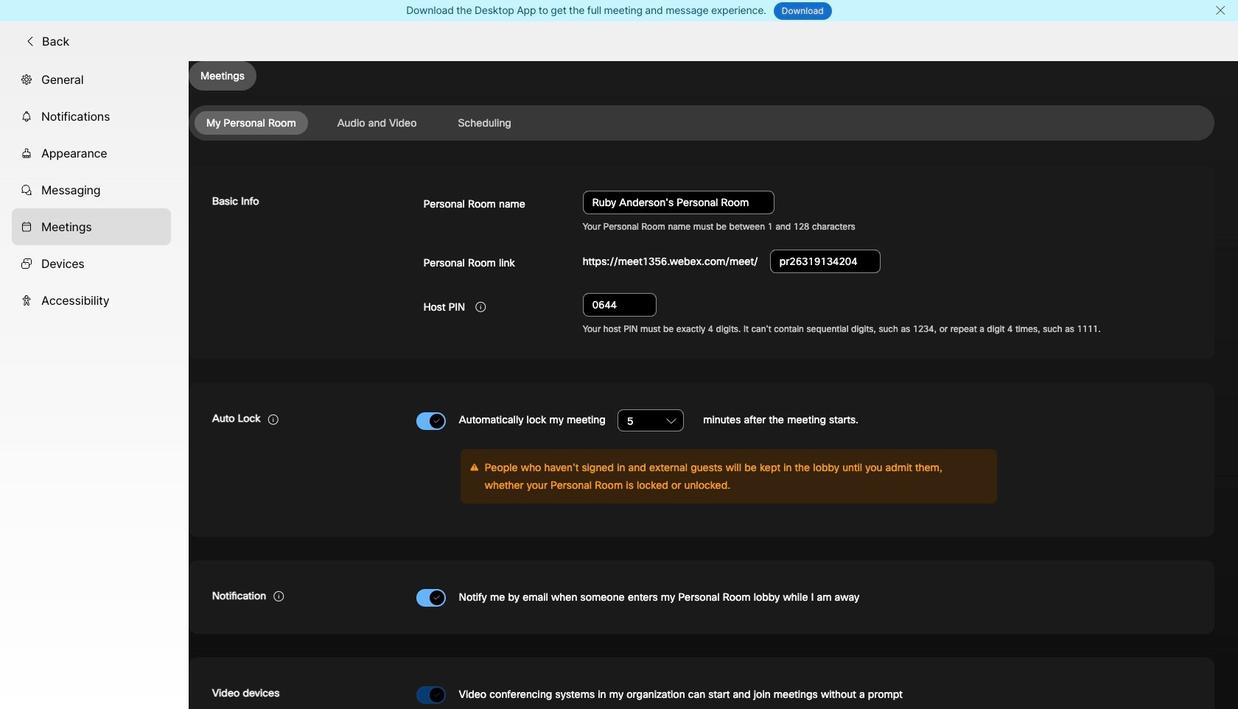 Task type: describe. For each thing, give the bounding box(es) containing it.
notifications tab
[[12, 98, 171, 135]]

devices tab
[[12, 245, 171, 282]]

cancel_16 image
[[1215, 4, 1226, 16]]

settings navigation
[[0, 61, 189, 710]]

appearance tab
[[12, 135, 171, 172]]

general tab
[[12, 61, 171, 98]]



Task type: vqa. For each thing, say whether or not it's contained in the screenshot.
right wrapper icon
no



Task type: locate. For each thing, give the bounding box(es) containing it.
meetings tab
[[12, 208, 171, 245]]

accessibility tab
[[12, 282, 171, 319]]

messaging tab
[[12, 172, 171, 208]]



